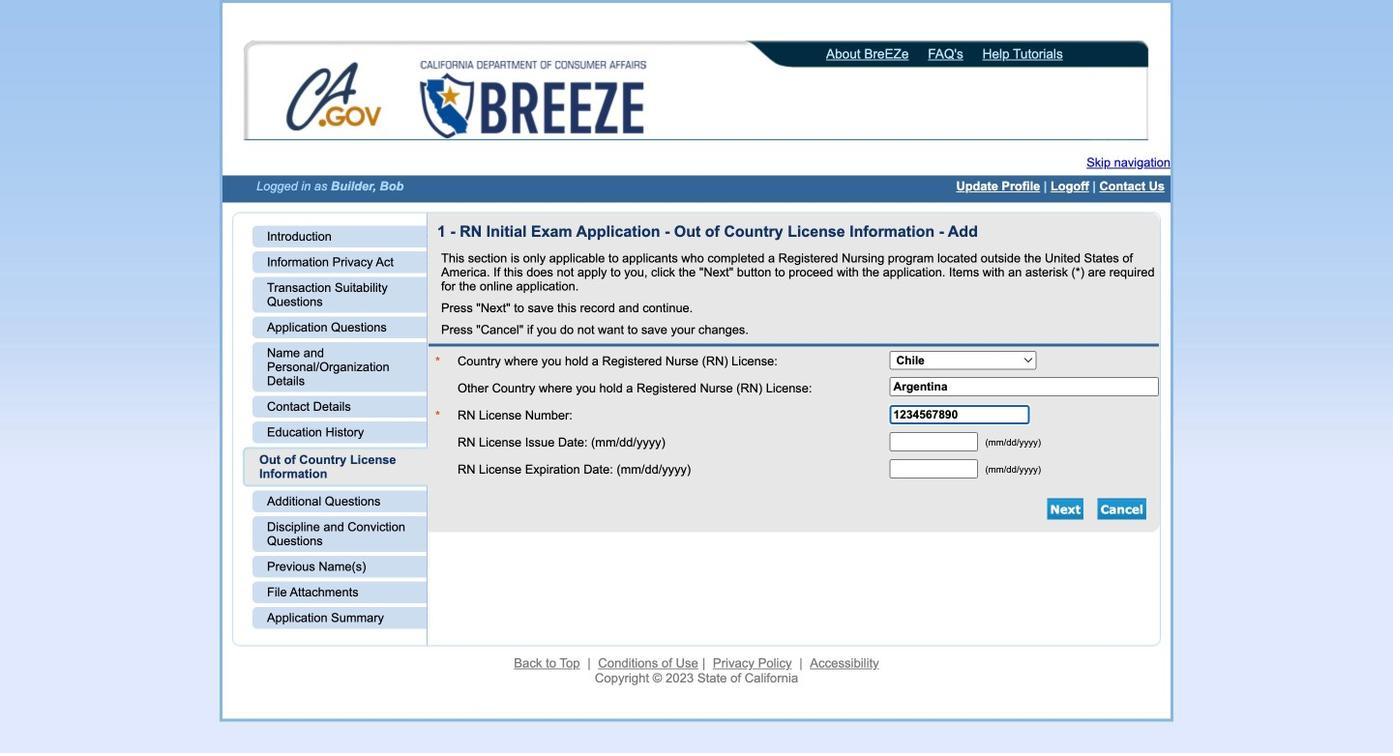 Task type: describe. For each thing, give the bounding box(es) containing it.
ca.gov image
[[285, 61, 384, 136]]



Task type: vqa. For each thing, say whether or not it's contained in the screenshot.
SUBMIT
yes



Task type: locate. For each thing, give the bounding box(es) containing it.
None text field
[[890, 432, 978, 452], [890, 459, 978, 479], [890, 432, 978, 452], [890, 459, 978, 479]]

None text field
[[890, 377, 1159, 396], [890, 405, 1030, 424], [890, 377, 1159, 396], [890, 405, 1030, 424]]

state of california breeze image
[[416, 61, 650, 138]]

None submit
[[1047, 499, 1084, 520], [1098, 499, 1146, 520], [1047, 499, 1084, 520], [1098, 499, 1146, 520]]



